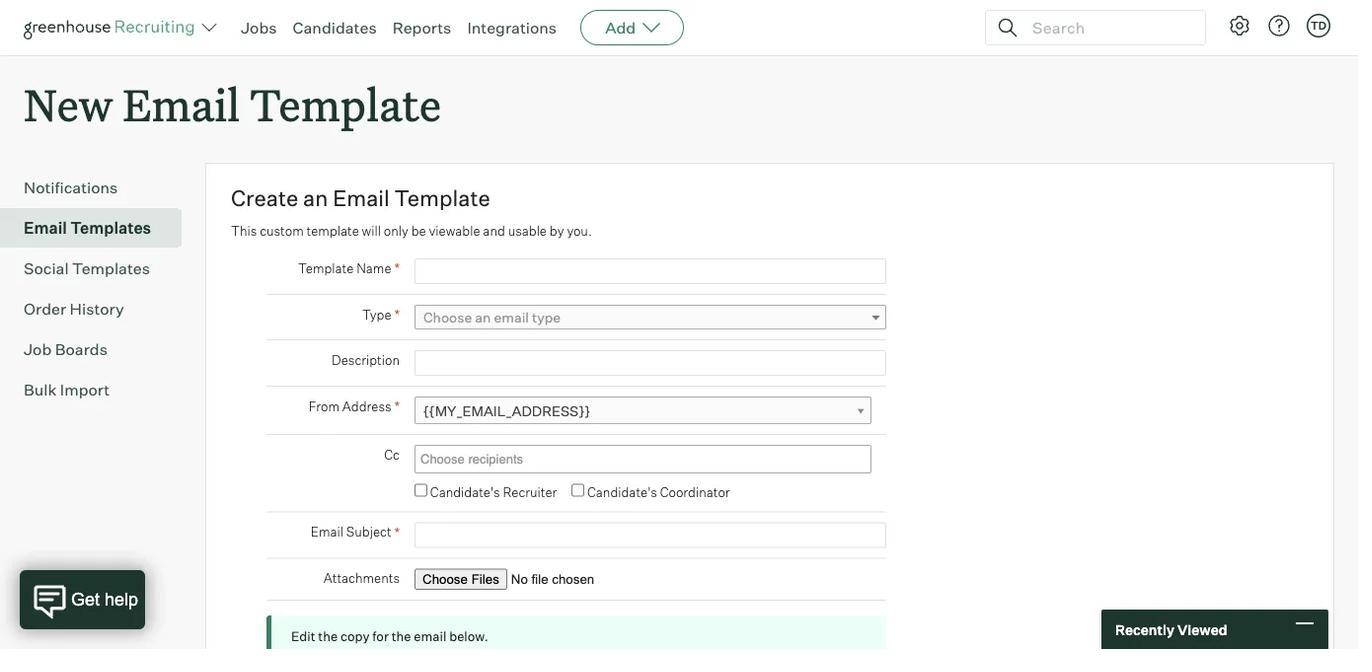 Task type: vqa. For each thing, say whether or not it's contained in the screenshot.
"Create An Email Template"
yes



Task type: describe. For each thing, give the bounding box(es) containing it.
add
[[605, 18, 636, 38]]

{{my_email_address}}
[[424, 403, 590, 420]]

jobs
[[241, 18, 277, 38]]

this custom template will only be viewable and usable by you.
[[231, 223, 592, 239]]

custom
[[260, 223, 304, 239]]

recruiter
[[503, 484, 557, 500]]

job boards link
[[24, 338, 174, 362]]

reports link
[[393, 18, 452, 38]]

social templates
[[24, 259, 150, 279]]

email templates link
[[24, 216, 174, 240]]

notifications link
[[24, 176, 174, 200]]

Candidate's Coordinator checkbox
[[572, 484, 585, 497]]

subject
[[346, 524, 391, 540]]

Description text field
[[415, 351, 887, 376]]

for
[[372, 629, 389, 645]]

candidates link
[[293, 18, 377, 38]]

0 horizontal spatial email
[[414, 629, 447, 645]]

viewed
[[1178, 621, 1228, 639]]

job
[[24, 340, 52, 360]]

attachments
[[324, 571, 400, 587]]

template
[[307, 223, 359, 239]]

new
[[24, 75, 113, 133]]

bulk
[[24, 380, 57, 400]]

reports
[[393, 18, 452, 38]]

recently viewed
[[1116, 621, 1228, 639]]

an for create
[[303, 185, 328, 212]]

* for email subject *
[[394, 524, 400, 541]]

notifications
[[24, 178, 118, 198]]

td button
[[1307, 14, 1331, 38]]

new email template
[[24, 75, 442, 133]]

email inside email subject *
[[311, 524, 344, 540]]

Email Subject text field
[[415, 523, 887, 549]]

candidate's coordinator
[[587, 484, 730, 500]]

Candidate's Recruiter checkbox
[[415, 484, 427, 497]]

0 vertical spatial template
[[250, 75, 442, 133]]

bulk import
[[24, 380, 110, 400]]

job boards
[[24, 340, 108, 360]]

from address *
[[309, 398, 400, 415]]

an for choose
[[475, 309, 491, 326]]

configure image
[[1228, 14, 1252, 38]]

import
[[60, 380, 110, 400]]

order history
[[24, 299, 124, 319]]

Template Name text field
[[415, 259, 887, 285]]

only
[[384, 223, 409, 239]]

candidate's recruiter
[[430, 484, 557, 500]]

you.
[[567, 223, 592, 239]]

coordinator
[[660, 484, 730, 500]]

order
[[24, 299, 66, 319]]



Task type: locate. For each thing, give the bounding box(es) containing it.
and
[[483, 223, 505, 239]]

from
[[309, 399, 340, 414]]

usable
[[508, 223, 547, 239]]

1 horizontal spatial candidate's
[[587, 484, 657, 500]]

integrations link
[[467, 18, 557, 38]]

* right 'address'
[[394, 398, 400, 415]]

1 * from the top
[[394, 260, 400, 277]]

below.
[[449, 629, 488, 645]]

1 horizontal spatial an
[[475, 309, 491, 326]]

* right type
[[394, 306, 400, 324]]

0 horizontal spatial candidate's
[[430, 484, 500, 500]]

0 vertical spatial an
[[303, 185, 328, 212]]

this
[[231, 223, 257, 239]]

Search text field
[[1028, 13, 1188, 42]]

0 horizontal spatial an
[[303, 185, 328, 212]]

an up template
[[303, 185, 328, 212]]

recently
[[1116, 621, 1175, 639]]

choose
[[424, 309, 472, 326]]

type
[[362, 307, 391, 323]]

address
[[342, 399, 391, 414]]

templates down email templates link
[[72, 259, 150, 279]]

td button
[[1303, 10, 1335, 41]]

* right subject
[[394, 524, 400, 541]]

templates
[[70, 218, 151, 238], [72, 259, 150, 279]]

candidate's
[[430, 484, 500, 500], [587, 484, 657, 500]]

will
[[362, 223, 381, 239]]

email templates
[[24, 218, 151, 238]]

{{my_email_address}} link
[[415, 397, 872, 426]]

1 candidate's from the left
[[430, 484, 500, 500]]

1 vertical spatial an
[[475, 309, 491, 326]]

email subject *
[[311, 524, 400, 541]]

type
[[532, 309, 561, 326]]

social
[[24, 259, 69, 279]]

order history link
[[24, 297, 174, 321]]

candidate's for candidate's coordinator
[[587, 484, 657, 500]]

template up viewable
[[395, 185, 490, 212]]

* for from address *
[[394, 398, 400, 415]]

template down template
[[298, 260, 354, 276]]

None file field
[[415, 569, 664, 591]]

an right choose
[[475, 309, 491, 326]]

name
[[357, 260, 391, 276]]

be
[[411, 223, 426, 239]]

email
[[494, 309, 529, 326], [414, 629, 447, 645]]

the right for
[[392, 629, 411, 645]]

the
[[318, 629, 338, 645], [392, 629, 411, 645]]

candidates
[[293, 18, 377, 38]]

2 candidate's from the left
[[587, 484, 657, 500]]

1 horizontal spatial email
[[494, 309, 529, 326]]

1 vertical spatial email
[[414, 629, 447, 645]]

templates for email templates
[[70, 218, 151, 238]]

greenhouse recruiting image
[[24, 16, 201, 39]]

2 the from the left
[[392, 629, 411, 645]]

edit the copy for the email below.
[[291, 629, 488, 645]]

template
[[250, 75, 442, 133], [395, 185, 490, 212], [298, 260, 354, 276]]

history
[[70, 299, 124, 319]]

create
[[231, 185, 298, 212]]

jobs link
[[241, 18, 277, 38]]

cc
[[384, 447, 400, 463]]

email left below.
[[414, 629, 447, 645]]

2 vertical spatial template
[[298, 260, 354, 276]]

template down candidates link at the top
[[250, 75, 442, 133]]

0 vertical spatial email
[[494, 309, 529, 326]]

*
[[394, 260, 400, 277], [394, 306, 400, 324], [394, 398, 400, 415], [394, 524, 400, 541]]

templates inside social templates link
[[72, 259, 150, 279]]

choose an email type link
[[415, 305, 887, 330]]

* right name
[[394, 260, 400, 277]]

add button
[[581, 10, 684, 45]]

3 * from the top
[[394, 398, 400, 415]]

by
[[550, 223, 564, 239]]

* for template name *
[[394, 260, 400, 277]]

copy
[[341, 629, 370, 645]]

1 vertical spatial template
[[395, 185, 490, 212]]

email left type
[[494, 309, 529, 326]]

viewable
[[429, 223, 480, 239]]

templates down notifications link
[[70, 218, 151, 238]]

create an email template
[[231, 185, 490, 212]]

None text field
[[416, 447, 866, 472]]

2 * from the top
[[394, 306, 400, 324]]

candidate's right candidate's coordinator checkbox
[[587, 484, 657, 500]]

candidate's for candidate's recruiter
[[430, 484, 500, 500]]

templates for social templates
[[72, 259, 150, 279]]

1 vertical spatial templates
[[72, 259, 150, 279]]

an
[[303, 185, 328, 212], [475, 309, 491, 326]]

0 vertical spatial templates
[[70, 218, 151, 238]]

bulk import link
[[24, 378, 174, 402]]

td
[[1311, 19, 1327, 32]]

type *
[[362, 306, 400, 324]]

integrations
[[467, 18, 557, 38]]

email
[[123, 75, 240, 133], [333, 185, 390, 212], [24, 218, 67, 238], [311, 524, 344, 540]]

social templates link
[[24, 257, 174, 281]]

choose an email type
[[424, 309, 561, 326]]

template inside template name *
[[298, 260, 354, 276]]

4 * from the top
[[394, 524, 400, 541]]

the right the edit
[[318, 629, 338, 645]]

1 horizontal spatial the
[[392, 629, 411, 645]]

boards
[[55, 340, 108, 360]]

edit
[[291, 629, 315, 645]]

templates inside email templates link
[[70, 218, 151, 238]]

template name *
[[298, 260, 400, 277]]

candidate's right the candidate's recruiter option
[[430, 484, 500, 500]]

0 horizontal spatial the
[[318, 629, 338, 645]]

1 the from the left
[[318, 629, 338, 645]]

description
[[332, 352, 400, 368]]



